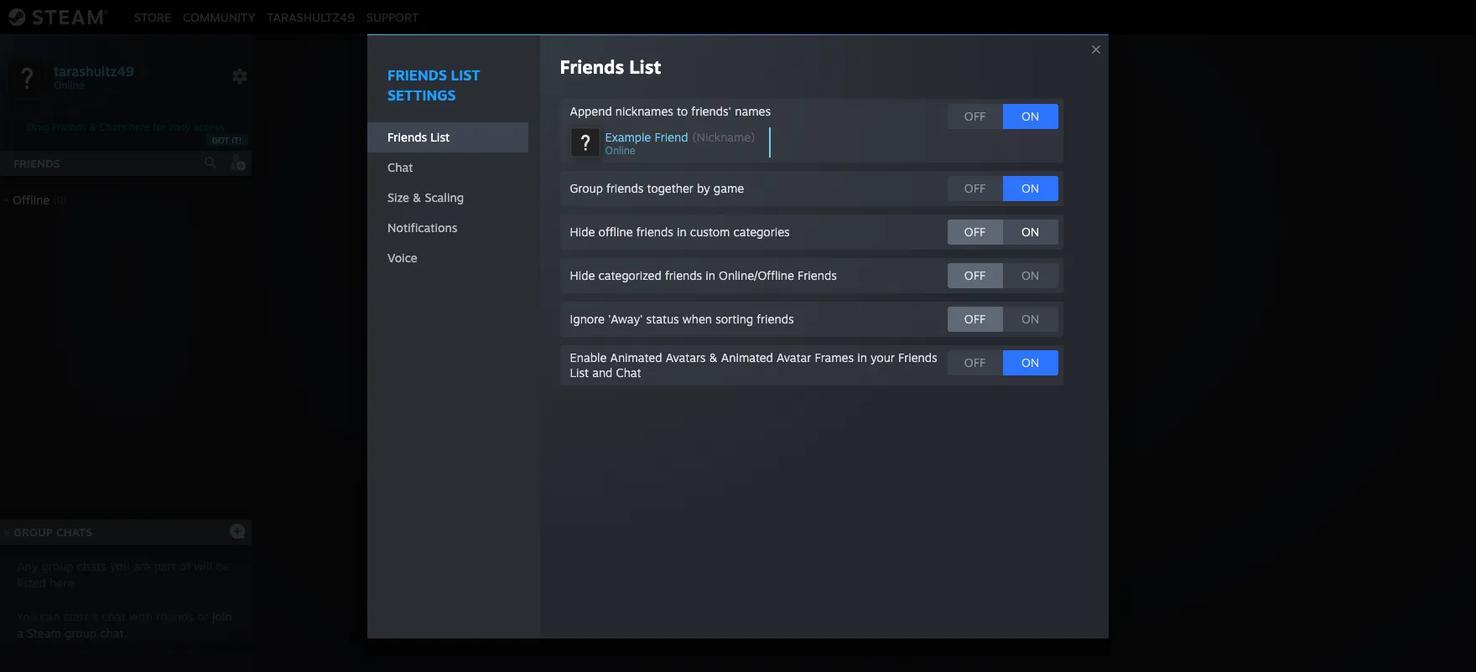 Task type: vqa. For each thing, say whether or not it's contained in the screenshot.
Find to the bottom
no



Task type: locate. For each thing, give the bounding box(es) containing it.
friends right offline
[[637, 224, 674, 239]]

list down 'enable'
[[570, 365, 589, 380]]

friends up append
[[560, 55, 624, 78]]

group inside any group chats you are part of will be listed here.
[[42, 560, 73, 574]]

friends right your
[[899, 350, 938, 365]]

0 horizontal spatial or
[[197, 610, 209, 624]]

you
[[110, 560, 130, 574]]

list
[[629, 55, 661, 78], [451, 66, 481, 83], [431, 130, 450, 144], [570, 365, 589, 380]]

group up any
[[14, 526, 53, 540]]

0 vertical spatial friend
[[655, 130, 688, 144]]

in inside enable animated avatars & animated avatar frames in your friends list and chat
[[858, 350, 867, 365]]

drag
[[27, 121, 49, 133]]

start
[[63, 610, 89, 624]]

2 horizontal spatial in
[[858, 350, 867, 365]]

2 vertical spatial a
[[17, 627, 23, 641]]

voice
[[388, 250, 418, 265]]

1 horizontal spatial chat
[[616, 365, 642, 380]]

1 vertical spatial to
[[932, 362, 945, 379]]

tarashultz49 up the drag friends & chats here for easy access
[[54, 63, 134, 79]]

& inside enable animated avatars & animated avatar frames in your friends list and chat
[[709, 350, 718, 365]]

6 on from the top
[[1022, 355, 1040, 370]]

0 horizontal spatial group
[[14, 526, 53, 540]]

animated
[[610, 350, 662, 365], [722, 350, 774, 365]]

1 hide from the top
[[570, 224, 595, 239]]

1 vertical spatial group
[[65, 627, 97, 641]]

)
[[751, 130, 755, 144]]

4 off from the top
[[965, 268, 986, 282]]

avatar
[[777, 350, 812, 365]]

in
[[677, 224, 687, 239], [706, 268, 716, 282], [858, 350, 867, 365]]

1 horizontal spatial animated
[[722, 350, 774, 365]]

4 on from the top
[[1022, 268, 1040, 282]]

friends up "settings"
[[388, 66, 447, 83]]

a inside "join a steam group chat."
[[17, 627, 23, 641]]

to left start!
[[932, 362, 945, 379]]

chat right your
[[899, 362, 928, 379]]

friends down "settings"
[[388, 130, 427, 144]]

friends
[[607, 181, 644, 195], [637, 224, 674, 239], [665, 268, 702, 282], [757, 312, 794, 326], [156, 610, 194, 624]]

1 horizontal spatial &
[[413, 190, 422, 204]]

community
[[183, 10, 255, 24]]

frames
[[815, 350, 854, 365]]

group friends together by game
[[570, 181, 744, 195]]

friends list settings
[[388, 66, 481, 104]]

5 off from the top
[[965, 312, 986, 326]]

chat right and
[[616, 365, 642, 380]]

chat
[[388, 160, 413, 174], [899, 362, 928, 379], [616, 365, 642, 380]]

in for online/offline
[[706, 268, 716, 282]]

for
[[153, 121, 166, 133]]

a down the you
[[17, 627, 23, 641]]

0 vertical spatial a
[[786, 362, 793, 379]]

2 vertical spatial group
[[14, 526, 53, 540]]

0 horizontal spatial tarashultz49
[[54, 63, 134, 79]]

hide for hide offline friends in custom categories
[[570, 224, 595, 239]]

search my friends list image
[[203, 155, 218, 170]]

1 vertical spatial in
[[706, 268, 716, 282]]

friends inside enable animated avatars & animated avatar frames in your friends list and chat
[[899, 350, 938, 365]]

on for categories
[[1022, 224, 1040, 239]]

friend left (
[[655, 130, 688, 144]]

1 horizontal spatial to
[[932, 362, 945, 379]]

group for group friends together by game
[[570, 181, 603, 195]]

group up here.
[[42, 560, 73, 574]]

append
[[570, 104, 612, 118]]

friends
[[560, 55, 624, 78], [388, 66, 447, 83], [52, 121, 86, 133], [388, 130, 427, 144], [13, 157, 60, 170], [798, 268, 837, 282], [899, 350, 938, 365]]

chat
[[102, 610, 126, 624]]

0 horizontal spatial chats
[[56, 526, 93, 540]]

2 vertical spatial &
[[709, 350, 718, 365]]

a
[[786, 362, 793, 379], [92, 610, 99, 624], [17, 627, 23, 641]]

hide
[[570, 224, 595, 239], [570, 268, 595, 282]]

list up "settings"
[[451, 66, 481, 83]]

2 horizontal spatial group
[[857, 362, 895, 379]]

1 horizontal spatial or
[[840, 362, 853, 379]]

join
[[212, 610, 232, 624]]

animated up and
[[610, 350, 662, 365]]

group
[[570, 181, 603, 195], [857, 362, 895, 379], [14, 526, 53, 540]]

chat inside enable animated avatars & animated avatar frames in your friends list and chat
[[616, 365, 642, 380]]

hide for hide categorized friends in online/offline friends
[[570, 268, 595, 282]]

2 horizontal spatial chat
[[899, 362, 928, 379]]

with
[[129, 610, 153, 624]]

group up offline
[[570, 181, 603, 195]]

a left chat
[[92, 610, 99, 624]]

animated down sorting
[[722, 350, 774, 365]]

6 off from the top
[[965, 355, 986, 370]]

0 horizontal spatial friend
[[655, 130, 688, 144]]

1 horizontal spatial friends list
[[560, 55, 661, 78]]

or left your
[[840, 362, 853, 379]]

hide categorized friends in online/offline friends
[[570, 268, 837, 282]]

any
[[17, 560, 38, 574]]

2 horizontal spatial a
[[786, 362, 793, 379]]

tarashultz49
[[267, 10, 355, 24], [54, 63, 134, 79]]

friends list up append
[[560, 55, 661, 78]]

friends'
[[692, 104, 732, 118]]

size
[[388, 190, 410, 204]]

enable animated avatars & animated avatar frames in your friends list and chat
[[570, 350, 938, 380]]

a for friend
[[786, 362, 793, 379]]

0 vertical spatial hide
[[570, 224, 595, 239]]

1 vertical spatial group
[[857, 362, 895, 379]]

0 horizontal spatial to
[[677, 104, 688, 118]]

1 vertical spatial a
[[92, 610, 99, 624]]

1 horizontal spatial a
[[92, 610, 99, 624]]

friends right with
[[156, 610, 194, 624]]

friends list
[[560, 55, 661, 78], [388, 130, 450, 144]]

& right size
[[413, 190, 422, 204]]

0 horizontal spatial in
[[677, 224, 687, 239]]

2 animated from the left
[[722, 350, 774, 365]]

0 vertical spatial group
[[570, 181, 603, 195]]

friend
[[655, 130, 688, 144], [797, 362, 836, 379]]

or
[[840, 362, 853, 379], [197, 610, 209, 624]]

online/offline
[[719, 268, 795, 282]]

3 on from the top
[[1022, 224, 1040, 239]]

1 horizontal spatial tarashultz49
[[267, 10, 355, 24]]

0 horizontal spatial friends list
[[388, 130, 450, 144]]

0 vertical spatial friends list
[[560, 55, 661, 78]]

listed
[[17, 576, 46, 591]]

off for friends
[[965, 268, 986, 282]]

group right frames
[[857, 362, 895, 379]]

list down "settings"
[[431, 130, 450, 144]]

1 animated from the left
[[610, 350, 662, 365]]

to left friends'
[[677, 104, 688, 118]]

on for friends
[[1022, 312, 1040, 326]]

chats up chats
[[56, 526, 93, 540]]

& right 'avatars'
[[709, 350, 718, 365]]

offline
[[599, 224, 633, 239]]

tarashultz49 left "support" link
[[267, 10, 355, 24]]

list inside friends list settings
[[451, 66, 481, 83]]

0 horizontal spatial animated
[[610, 350, 662, 365]]

store link
[[128, 10, 177, 24]]

notifications
[[388, 220, 458, 235]]

2 vertical spatial in
[[858, 350, 867, 365]]

in left your
[[858, 350, 867, 365]]

chats
[[99, 121, 126, 133], [56, 526, 93, 540]]

any group chats you are part of will be listed here.
[[17, 560, 229, 591]]

1 horizontal spatial chats
[[99, 121, 126, 133]]

to
[[677, 104, 688, 118], [932, 362, 945, 379]]

1 vertical spatial or
[[197, 610, 209, 624]]

drag friends & chats here for easy access
[[27, 121, 224, 133]]

size & scaling
[[388, 190, 464, 204]]

1 vertical spatial friend
[[797, 362, 836, 379]]

2 on from the top
[[1022, 181, 1040, 195]]

1 vertical spatial &
[[413, 190, 422, 204]]

0 horizontal spatial &
[[89, 121, 97, 133]]

1 vertical spatial hide
[[570, 268, 595, 282]]

friends right online/offline
[[798, 268, 837, 282]]

0 vertical spatial or
[[840, 362, 853, 379]]

example friend ( nickname ) online
[[605, 130, 755, 156]]

1 horizontal spatial group
[[570, 181, 603, 195]]

0 vertical spatial to
[[677, 104, 688, 118]]

friend inside example friend ( nickname ) online
[[655, 130, 688, 144]]

1 horizontal spatial friend
[[797, 362, 836, 379]]

click
[[752, 362, 782, 379]]

or left 'join'
[[197, 610, 209, 624]]

on
[[1022, 109, 1040, 123], [1022, 181, 1040, 195], [1022, 224, 1040, 239], [1022, 268, 1040, 282], [1022, 312, 1040, 326], [1022, 355, 1040, 370]]

tarashultz49 link
[[261, 10, 361, 24]]

a right click
[[786, 362, 793, 379]]

5 on from the top
[[1022, 312, 1040, 326]]

1 vertical spatial friends list
[[388, 130, 450, 144]]

off for categories
[[965, 224, 986, 239]]

0 vertical spatial tarashultz49
[[267, 10, 355, 24]]

& left here at the top left
[[89, 121, 97, 133]]

chats left here at the top left
[[99, 121, 126, 133]]

2 hide from the top
[[570, 268, 595, 282]]

hide up 'ignore'
[[570, 268, 595, 282]]

1 off from the top
[[965, 109, 986, 123]]

of
[[180, 560, 191, 574]]

group down start
[[65, 627, 97, 641]]

community link
[[177, 10, 261, 24]]

&
[[89, 121, 97, 133], [413, 190, 422, 204], [709, 350, 718, 365]]

friends list down "settings"
[[388, 130, 450, 144]]

group
[[42, 560, 73, 574], [65, 627, 97, 641]]

0 horizontal spatial a
[[17, 627, 23, 641]]

nickname
[[697, 130, 751, 144]]

1 horizontal spatial in
[[706, 268, 716, 282]]

hide left offline
[[570, 224, 595, 239]]

in left custom
[[677, 224, 687, 239]]

easy
[[169, 121, 191, 133]]

off
[[965, 109, 986, 123], [965, 181, 986, 195], [965, 224, 986, 239], [965, 268, 986, 282], [965, 312, 986, 326], [965, 355, 986, 370]]

are
[[133, 560, 151, 574]]

hide offline friends in custom categories
[[570, 224, 790, 239]]

chat up size
[[388, 160, 413, 174]]

be
[[216, 560, 229, 574]]

0 vertical spatial group
[[42, 560, 73, 574]]

friend right click
[[797, 362, 836, 379]]

list inside enable animated avatars & animated avatar frames in your friends list and chat
[[570, 365, 589, 380]]

'away'
[[608, 312, 643, 326]]

in down custom
[[706, 268, 716, 282]]

3 off from the top
[[965, 224, 986, 239]]

scaling
[[425, 190, 464, 204]]

0 vertical spatial in
[[677, 224, 687, 239]]

2 horizontal spatial &
[[709, 350, 718, 365]]



Task type: describe. For each thing, give the bounding box(es) containing it.
join a steam group chat. link
[[17, 610, 232, 641]]

1 vertical spatial chats
[[56, 526, 93, 540]]

custom
[[690, 224, 730, 239]]

will
[[194, 560, 212, 574]]

off for friends
[[965, 312, 986, 326]]

together
[[647, 181, 694, 195]]

categorized
[[599, 268, 662, 282]]

a for steam
[[17, 627, 23, 641]]

nicknames
[[616, 104, 674, 118]]

settings
[[388, 86, 456, 104]]

collapse chats list image
[[0, 529, 19, 536]]

1 on from the top
[[1022, 109, 1040, 123]]

part
[[154, 560, 176, 574]]

can
[[40, 610, 60, 624]]

ignore 'away' status when sorting friends
[[570, 312, 794, 326]]

here.
[[50, 576, 77, 591]]

append nicknames to friends' names
[[570, 104, 771, 118]]

your
[[871, 350, 895, 365]]

ignore
[[570, 312, 605, 326]]

click a friend or group chat to start!
[[752, 362, 981, 379]]

game
[[714, 181, 744, 195]]

create a group chat image
[[229, 523, 246, 540]]

friends right drag
[[52, 121, 86, 133]]

2 off from the top
[[965, 181, 986, 195]]

1 vertical spatial tarashultz49
[[54, 63, 134, 79]]

when
[[683, 312, 712, 326]]

start!
[[948, 362, 981, 379]]

names
[[735, 104, 771, 118]]

chats
[[77, 560, 106, 574]]

group for group chats
[[14, 526, 53, 540]]

on for friends
[[1022, 268, 1040, 282]]

access
[[193, 121, 224, 133]]

and
[[593, 365, 613, 380]]

store
[[134, 10, 171, 24]]

enable
[[570, 350, 607, 365]]

example
[[605, 130, 651, 144]]

friends up ignore 'away' status when sorting friends
[[665, 268, 702, 282]]

0 vertical spatial chats
[[99, 121, 126, 133]]

sorting
[[716, 312, 754, 326]]

offline
[[13, 193, 50, 207]]

in for custom
[[677, 224, 687, 239]]

support
[[367, 10, 419, 24]]

support link
[[361, 10, 425, 24]]

friends right sorting
[[757, 312, 794, 326]]

you
[[17, 610, 37, 624]]

status
[[647, 312, 679, 326]]

chat.
[[100, 627, 127, 641]]

0 vertical spatial &
[[89, 121, 97, 133]]

online
[[605, 144, 636, 156]]

(
[[693, 130, 697, 144]]

friends inside friends list settings
[[388, 66, 447, 83]]

group inside "join a steam group chat."
[[65, 627, 97, 641]]

manage friends list settings image
[[232, 68, 248, 85]]

group chats
[[14, 526, 93, 540]]

on for avatar
[[1022, 355, 1040, 370]]

0 horizontal spatial chat
[[388, 160, 413, 174]]

friends down drag
[[13, 157, 60, 170]]

steam
[[27, 627, 61, 641]]

here
[[129, 121, 150, 133]]

by
[[697, 181, 710, 195]]

list up nicknames
[[629, 55, 661, 78]]

join a steam group chat.
[[17, 610, 232, 641]]

off for avatar
[[965, 355, 986, 370]]

you can start a chat with friends or
[[17, 610, 212, 624]]

add a friend image
[[228, 154, 247, 172]]

friends down online
[[607, 181, 644, 195]]

categories
[[734, 224, 790, 239]]

avatars
[[666, 350, 706, 365]]



